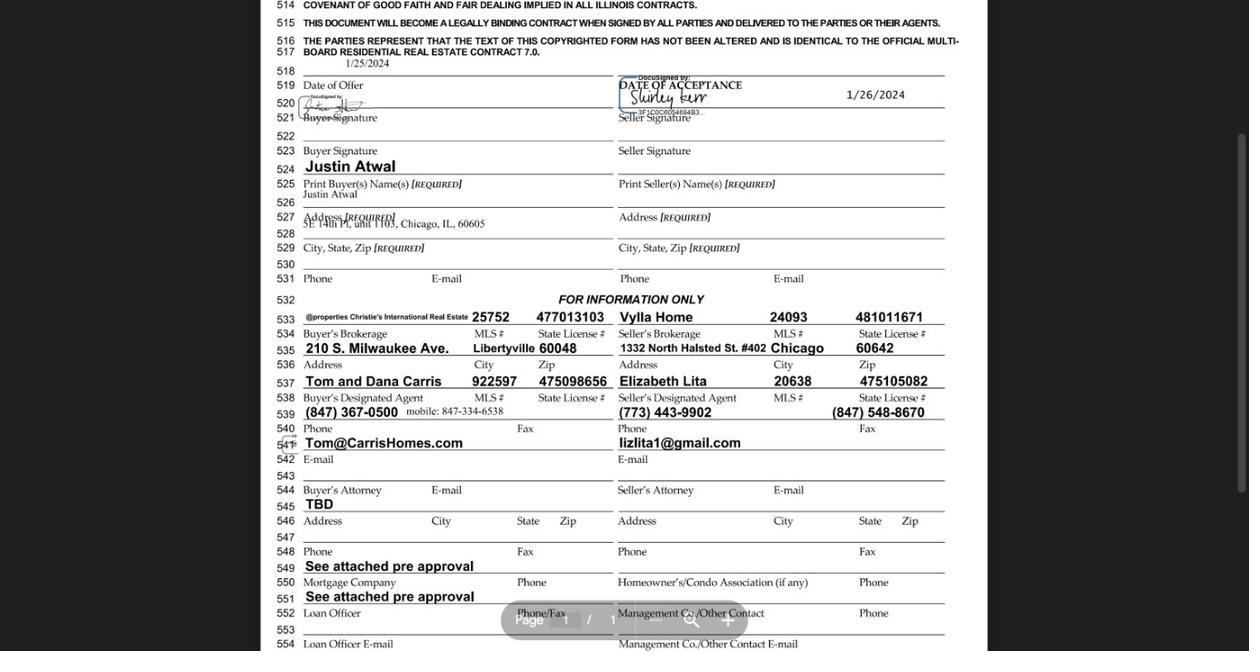 Task type: locate. For each thing, give the bounding box(es) containing it.
application
[[0, 0, 1249, 652]]

Page is 1 text field
[[550, 614, 582, 629]]

pdf icon image
[[21, 21, 37, 37]]



Task type: vqa. For each thing, say whether or not it's contained in the screenshot.
PDF icon
yes



Task type: describe. For each thing, give the bounding box(es) containing it.
zoom out image
[[645, 610, 667, 632]]

fit to width image
[[681, 610, 703, 632]]

page 1 of 1 element
[[501, 601, 636, 641]]

add a comment image
[[883, 18, 905, 40]]

download image
[[971, 18, 993, 40]]

print image
[[927, 18, 949, 40]]

showing viewer. element
[[0, 0, 1249, 652]]

quick sharing actions image
[[1150, 29, 1157, 32]]

zoom in image
[[718, 610, 740, 632]]



